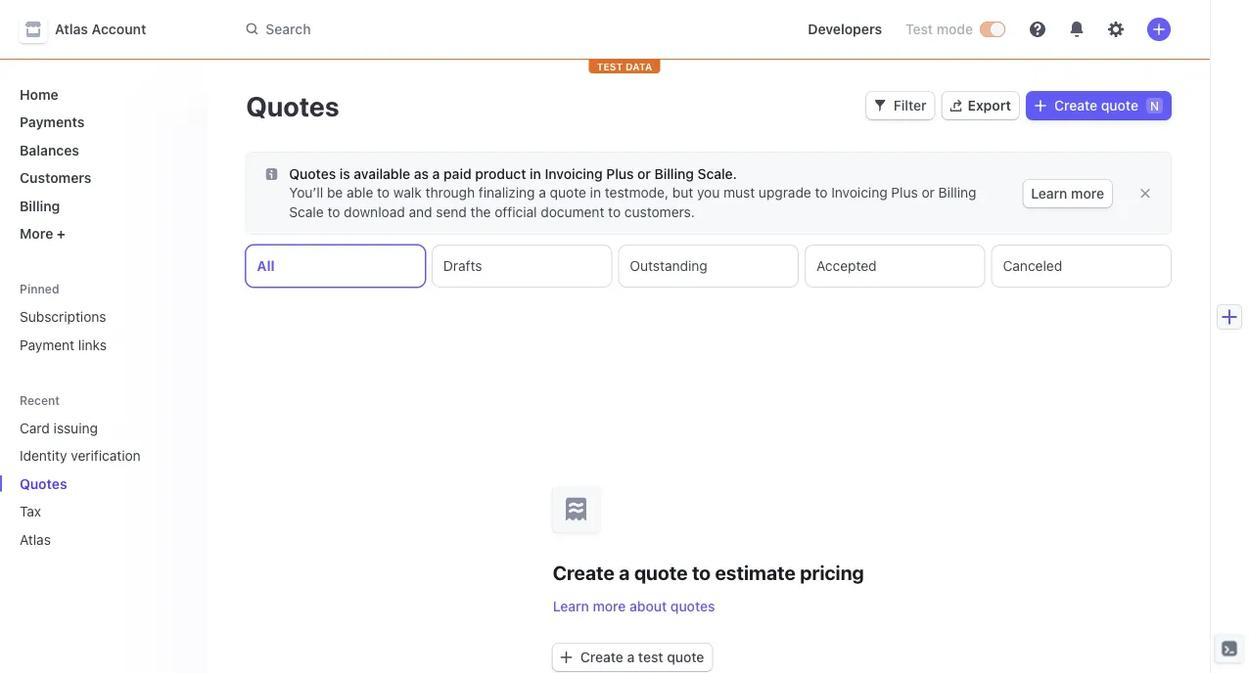 Task type: describe. For each thing, give the bounding box(es) containing it.
a right finalizing
[[539, 185, 546, 201]]

you'll
[[289, 185, 323, 201]]

quotes
[[671, 599, 715, 615]]

testmode,
[[605, 185, 669, 201]]

help image
[[1030, 22, 1046, 37]]

walk
[[394, 185, 422, 201]]

learn for learn more
[[1032, 186, 1068, 202]]

to down be
[[328, 204, 340, 220]]

a up learn more about quotes
[[619, 561, 630, 584]]

balances
[[20, 142, 79, 158]]

1 horizontal spatial in
[[590, 185, 601, 201]]

0 horizontal spatial svg image
[[266, 169, 278, 180]]

official
[[495, 204, 537, 220]]

svg image for create a test quote
[[561, 652, 573, 664]]

quotes is available as a paid product in invoicing plus or billing scale. you'll be able to walk through finalizing a quote in testmode, but you must upgrade to invoicing plus or billing scale to download and send the official document to customers.
[[289, 166, 977, 220]]

canceled
[[1003, 258, 1063, 274]]

0 vertical spatial or
[[638, 166, 651, 182]]

atlas account
[[55, 21, 146, 37]]

more
[[20, 226, 53, 242]]

scale.
[[698, 166, 737, 182]]

1 horizontal spatial or
[[922, 185, 935, 201]]

as
[[414, 166, 429, 182]]

able
[[347, 185, 373, 201]]

search
[[266, 21, 311, 37]]

you
[[697, 185, 720, 201]]

learn more link
[[1024, 180, 1113, 208]]

learn more
[[1032, 186, 1105, 202]]

payment links
[[20, 337, 107, 353]]

tab list containing all
[[246, 246, 1171, 287]]

card
[[20, 420, 50, 436]]

issuing
[[54, 420, 98, 436]]

test
[[906, 21, 933, 37]]

a right as
[[433, 166, 440, 182]]

available
[[354, 166, 411, 182]]

the
[[471, 204, 491, 220]]

quote left 'n'
[[1102, 97, 1139, 114]]

create for create a test quote
[[580, 650, 624, 666]]

pricing
[[800, 561, 865, 584]]

atlas account button
[[20, 16, 166, 43]]

identity verification link
[[12, 440, 164, 472]]

pinned navigation links element
[[12, 273, 195, 361]]

Search search field
[[234, 12, 777, 47]]

2 horizontal spatial billing
[[939, 185, 977, 201]]

developers link
[[800, 14, 890, 45]]

1 vertical spatial plus
[[892, 185, 918, 201]]

create for create a quote to estimate pricing
[[553, 561, 615, 584]]

outstanding
[[630, 258, 708, 274]]

scale
[[289, 204, 324, 220]]

outstanding button
[[619, 246, 798, 287]]

create a test quote link
[[553, 644, 712, 672]]

must
[[724, 185, 755, 201]]

upgrade
[[759, 185, 812, 201]]

+
[[57, 226, 66, 242]]

accepted
[[817, 258, 877, 274]]

accepted button
[[806, 246, 985, 287]]

n
[[1151, 99, 1160, 113]]

customers.
[[625, 204, 695, 220]]

filter
[[894, 97, 927, 114]]

card issuing link
[[12, 412, 164, 444]]

test mode
[[906, 21, 974, 37]]

recent
[[20, 393, 60, 407]]

1 horizontal spatial billing
[[655, 166, 694, 182]]

send
[[436, 204, 467, 220]]

a inside 'link'
[[627, 650, 635, 666]]

product
[[475, 166, 526, 182]]

svg image
[[1035, 100, 1047, 112]]

atlas for atlas
[[20, 532, 51, 548]]

export
[[968, 97, 1012, 114]]

all
[[257, 258, 275, 274]]

tax
[[20, 504, 41, 520]]

but
[[673, 185, 694, 201]]

0 vertical spatial quotes
[[246, 90, 340, 122]]

quote inside quotes is available as a paid product in invoicing plus or billing scale. you'll be able to walk through finalizing a quote in testmode, but you must upgrade to invoicing plus or billing scale to download and send the official document to customers.
[[550, 185, 587, 201]]

payment
[[20, 337, 74, 353]]

payments
[[20, 114, 85, 130]]

is
[[340, 166, 350, 182]]

paid
[[444, 166, 472, 182]]



Task type: vqa. For each thing, say whether or not it's contained in the screenshot.
Home
yes



Task type: locate. For each thing, give the bounding box(es) containing it.
test
[[597, 61, 623, 72]]

plus up testmode,
[[607, 166, 634, 182]]

0 horizontal spatial or
[[638, 166, 651, 182]]

0 vertical spatial create
[[1055, 97, 1098, 114]]

learn more about quotes link
[[553, 599, 715, 615]]

0 horizontal spatial atlas
[[20, 532, 51, 548]]

1 vertical spatial create
[[553, 561, 615, 584]]

create right svg icon
[[1055, 97, 1098, 114]]

0 horizontal spatial more
[[593, 599, 626, 615]]

1 vertical spatial more
[[593, 599, 626, 615]]

drafts button
[[433, 246, 612, 287]]

Search text field
[[234, 12, 777, 47]]

1 vertical spatial svg image
[[266, 169, 278, 180]]

settings image
[[1109, 22, 1124, 37]]

and
[[409, 204, 432, 220]]

quote up document
[[550, 185, 587, 201]]

billing down export button
[[939, 185, 977, 201]]

customers link
[[12, 162, 191, 194]]

create inside create a test quote 'link'
[[580, 650, 624, 666]]

1 vertical spatial learn
[[553, 599, 589, 615]]

tab list
[[246, 246, 1171, 287]]

create up learn more about quotes link
[[553, 561, 615, 584]]

create quote
[[1055, 97, 1139, 114]]

to up quotes
[[692, 561, 711, 584]]

0 horizontal spatial learn
[[553, 599, 589, 615]]

export button
[[943, 92, 1020, 119]]

links
[[78, 337, 107, 353]]

1 vertical spatial or
[[922, 185, 935, 201]]

learn
[[1032, 186, 1068, 202], [553, 599, 589, 615]]

atlas down tax
[[20, 532, 51, 548]]

customers
[[20, 170, 92, 186]]

card issuing
[[20, 420, 98, 436]]

about
[[630, 599, 667, 615]]

svg image inside filter popup button
[[875, 100, 886, 112]]

learn for learn more about quotes
[[553, 599, 589, 615]]

0 vertical spatial more
[[1072, 186, 1105, 202]]

identity verification
[[20, 448, 141, 464]]

create
[[1055, 97, 1098, 114], [553, 561, 615, 584], [580, 650, 624, 666]]

tax link
[[12, 496, 164, 528]]

more for learn more about quotes
[[593, 599, 626, 615]]

1 horizontal spatial svg image
[[561, 652, 573, 664]]

2 horizontal spatial svg image
[[875, 100, 886, 112]]

or
[[638, 166, 651, 182], [922, 185, 935, 201]]

0 vertical spatial invoicing
[[545, 166, 603, 182]]

payments link
[[12, 106, 191, 138]]

atlas inside button
[[55, 21, 88, 37]]

svg image left filter
[[875, 100, 886, 112]]

more up canceled button
[[1072, 186, 1105, 202]]

quotes inside quotes is available as a paid product in invoicing plus or billing scale. you'll be able to walk through finalizing a quote in testmode, but you must upgrade to invoicing plus or billing scale to download and send the official document to customers.
[[289, 166, 336, 182]]

billing link
[[12, 190, 191, 222]]

verification
[[71, 448, 141, 464]]

or up accepted button
[[922, 185, 935, 201]]

quote up about on the right bottom of the page
[[635, 561, 688, 584]]

home link
[[12, 78, 191, 110]]

quotes down search
[[246, 90, 340, 122]]

through
[[426, 185, 475, 201]]

svg image for filter
[[875, 100, 886, 112]]

0 horizontal spatial in
[[530, 166, 541, 182]]

more +
[[20, 226, 66, 242]]

2 vertical spatial quotes
[[20, 476, 67, 492]]

recent navigation links element
[[0, 384, 207, 556]]

quotes
[[246, 90, 340, 122], [289, 166, 336, 182], [20, 476, 67, 492]]

identity
[[20, 448, 67, 464]]

invoicing right upgrade on the top of page
[[832, 185, 888, 201]]

1 horizontal spatial atlas
[[55, 21, 88, 37]]

invoicing up document
[[545, 166, 603, 182]]

create left test
[[580, 650, 624, 666]]

all button
[[246, 246, 425, 287]]

create a quote to estimate pricing
[[553, 561, 865, 584]]

to down available
[[377, 185, 390, 201]]

developers
[[808, 21, 882, 37]]

2 vertical spatial create
[[580, 650, 624, 666]]

quote inside create a test quote 'link'
[[667, 650, 705, 666]]

canceled button
[[993, 246, 1171, 287]]

quotes up you'll
[[289, 166, 336, 182]]

quotes link
[[12, 468, 164, 500]]

1 horizontal spatial learn
[[1032, 186, 1068, 202]]

0 vertical spatial svg image
[[875, 100, 886, 112]]

core navigation links element
[[12, 78, 191, 250]]

plus up accepted button
[[892, 185, 918, 201]]

invoicing
[[545, 166, 603, 182], [832, 185, 888, 201]]

0 horizontal spatial billing
[[20, 198, 60, 214]]

atlas inside recent "element"
[[20, 532, 51, 548]]

in up finalizing
[[530, 166, 541, 182]]

test
[[639, 650, 664, 666]]

account
[[92, 21, 146, 37]]

subscriptions
[[20, 309, 106, 325]]

atlas
[[55, 21, 88, 37], [20, 532, 51, 548]]

subscriptions link
[[12, 301, 191, 333]]

1 vertical spatial atlas
[[20, 532, 51, 548]]

in
[[530, 166, 541, 182], [590, 185, 601, 201]]

1 vertical spatial invoicing
[[832, 185, 888, 201]]

in up document
[[590, 185, 601, 201]]

0 vertical spatial plus
[[607, 166, 634, 182]]

svg image
[[875, 100, 886, 112], [266, 169, 278, 180], [561, 652, 573, 664]]

quote
[[1102, 97, 1139, 114], [550, 185, 587, 201], [635, 561, 688, 584], [667, 650, 705, 666]]

download
[[344, 204, 405, 220]]

pinned element
[[12, 301, 191, 361]]

atlas link
[[12, 524, 164, 556]]

document
[[541, 204, 605, 220]]

pinned
[[20, 282, 59, 296]]

home
[[20, 86, 58, 102]]

0 horizontal spatial plus
[[607, 166, 634, 182]]

billing up but in the top of the page
[[655, 166, 694, 182]]

finalizing
[[479, 185, 535, 201]]

be
[[327, 185, 343, 201]]

test data
[[597, 61, 653, 72]]

quotes down identity
[[20, 476, 67, 492]]

balances link
[[12, 134, 191, 166]]

filter button
[[867, 92, 935, 119]]

atlas left account
[[55, 21, 88, 37]]

quotes inside recent "element"
[[20, 476, 67, 492]]

1 vertical spatial quotes
[[289, 166, 336, 182]]

mode
[[937, 21, 974, 37]]

to right upgrade on the top of page
[[815, 185, 828, 201]]

billing up more +
[[20, 198, 60, 214]]

recent element
[[0, 412, 207, 556]]

2 vertical spatial svg image
[[561, 652, 573, 664]]

1 horizontal spatial plus
[[892, 185, 918, 201]]

to
[[377, 185, 390, 201], [815, 185, 828, 201], [328, 204, 340, 220], [608, 204, 621, 220], [692, 561, 711, 584]]

svg image inside create a test quote 'link'
[[561, 652, 573, 664]]

payment links link
[[12, 329, 191, 361]]

0 vertical spatial learn
[[1032, 186, 1068, 202]]

more for learn more
[[1072, 186, 1105, 202]]

1 horizontal spatial more
[[1072, 186, 1105, 202]]

0 horizontal spatial invoicing
[[545, 166, 603, 182]]

billing
[[655, 166, 694, 182], [939, 185, 977, 201], [20, 198, 60, 214]]

data
[[626, 61, 653, 72]]

learn up canceled
[[1032, 186, 1068, 202]]

0 vertical spatial in
[[530, 166, 541, 182]]

quote right test
[[667, 650, 705, 666]]

svg image left create a test quote
[[561, 652, 573, 664]]

plus
[[607, 166, 634, 182], [892, 185, 918, 201]]

a left test
[[627, 650, 635, 666]]

or up testmode,
[[638, 166, 651, 182]]

billing inside core navigation links element
[[20, 198, 60, 214]]

1 vertical spatial in
[[590, 185, 601, 201]]

0 vertical spatial atlas
[[55, 21, 88, 37]]

svg image left is
[[266, 169, 278, 180]]

1 horizontal spatial invoicing
[[832, 185, 888, 201]]

drafts
[[444, 258, 482, 274]]

atlas for atlas account
[[55, 21, 88, 37]]

create a test quote
[[580, 650, 705, 666]]

more left about on the right bottom of the page
[[593, 599, 626, 615]]

more
[[1072, 186, 1105, 202], [593, 599, 626, 615]]

estimate
[[715, 561, 796, 584]]

learn left about on the right bottom of the page
[[553, 599, 589, 615]]

create for create quote
[[1055, 97, 1098, 114]]

learn more about quotes
[[553, 599, 715, 615]]

to down testmode,
[[608, 204, 621, 220]]



